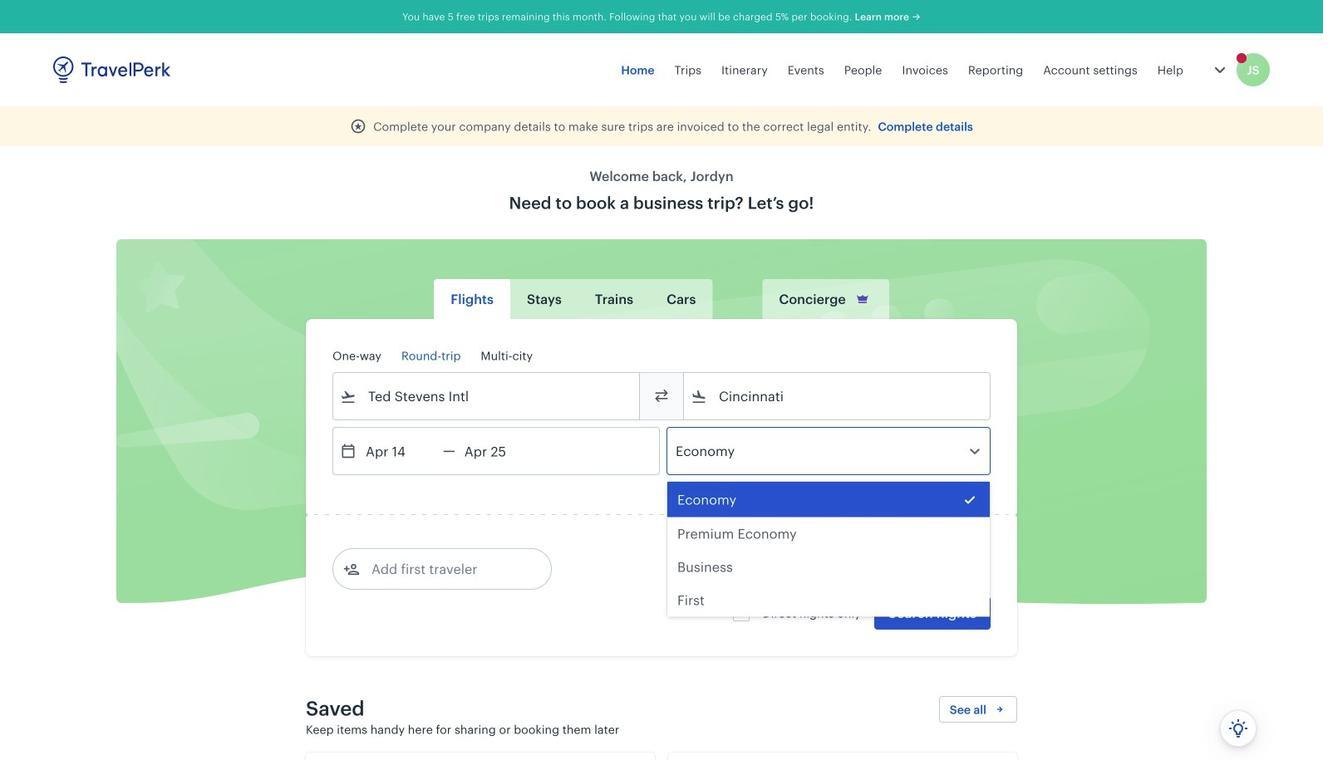 Task type: locate. For each thing, give the bounding box(es) containing it.
Depart text field
[[357, 428, 443, 475]]

From search field
[[357, 383, 618, 410]]

Return text field
[[455, 428, 542, 475]]

To search field
[[707, 383, 968, 410]]



Task type: describe. For each thing, give the bounding box(es) containing it.
Add first traveler search field
[[360, 556, 533, 583]]



Task type: vqa. For each thing, say whether or not it's contained in the screenshot.
Move backward to switch to the previous month. icon
no



